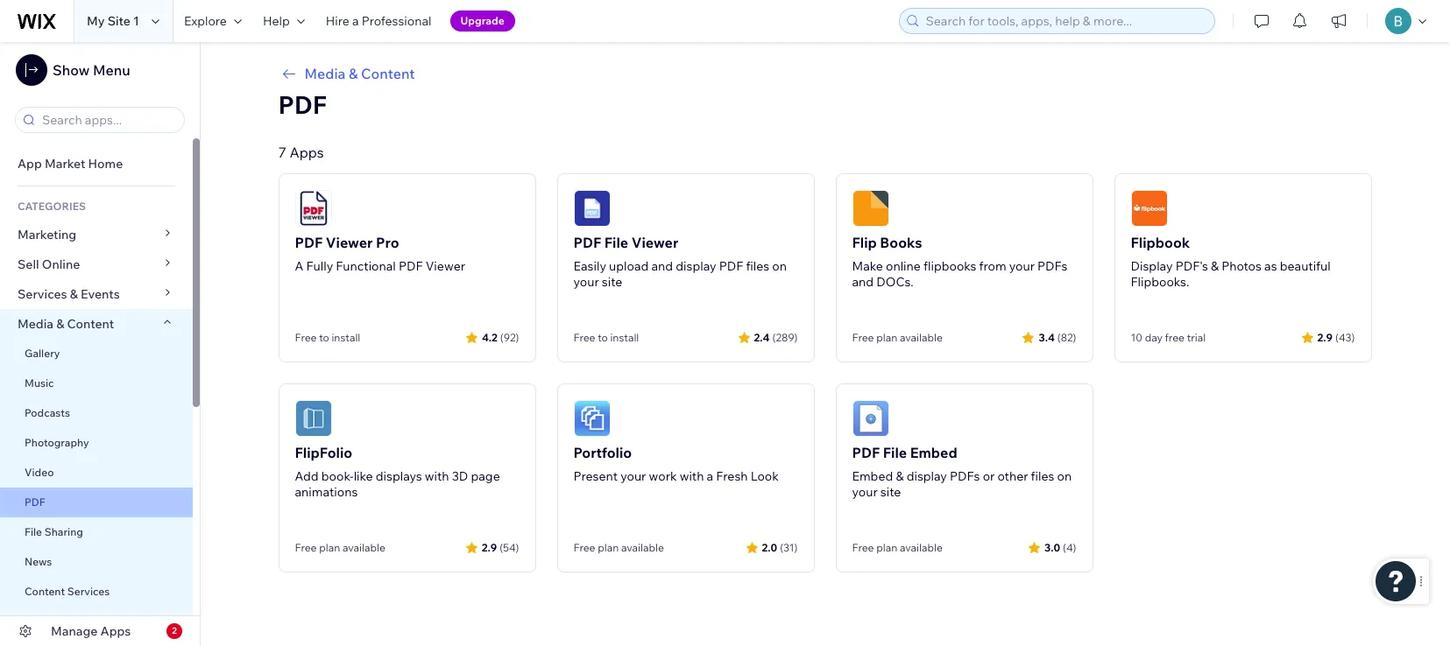 Task type: describe. For each thing, give the bounding box(es) containing it.
& inside pdf file embed embed & display pdfs or other files on your site
[[896, 469, 904, 485]]

(82)
[[1058, 331, 1077, 344]]

marketing
[[18, 227, 76, 243]]

free for flipfolio
[[295, 542, 317, 555]]

professional
[[362, 13, 432, 29]]

docs.
[[877, 274, 914, 290]]

(289)
[[773, 331, 798, 344]]

pdf's
[[1176, 259, 1209, 274]]

10 day free trial
[[1131, 331, 1206, 345]]

beautiful
[[1281, 259, 1331, 274]]

upgrade button
[[450, 11, 515, 32]]

pdfs inside pdf file embed embed & display pdfs or other files on your site
[[950, 469, 981, 485]]

your inside 'flip books make online flipbooks from your pdfs and docs.'
[[1010, 259, 1035, 274]]

free plan available for make
[[853, 331, 943, 345]]

pdf file embed embed & display pdfs or other files on your site
[[853, 444, 1072, 501]]

flip books logo image
[[853, 190, 889, 227]]

apps for manage apps
[[100, 624, 131, 640]]

1 horizontal spatial embed
[[911, 444, 958, 462]]

hire
[[326, 13, 350, 29]]

2.9 for flipbook
[[1318, 331, 1333, 344]]

install for viewer
[[332, 331, 361, 345]]

1 horizontal spatial media
[[305, 65, 346, 82]]

services & events link
[[0, 280, 193, 309]]

3d
[[452, 469, 468, 485]]

files inside pdf file viewer easily upload and display pdf files on your site
[[746, 259, 770, 274]]

like
[[354, 469, 373, 485]]

menu
[[93, 61, 130, 79]]

2.9 for flipfolio
[[482, 541, 497, 555]]

a
[[295, 259, 304, 274]]

2.0 (31)
[[762, 541, 798, 555]]

categories
[[18, 200, 86, 213]]

7
[[278, 144, 287, 161]]

flipbook logo image
[[1131, 190, 1168, 227]]

news link
[[0, 548, 193, 578]]

pro
[[376, 234, 399, 252]]

help
[[263, 13, 290, 29]]

present
[[574, 469, 618, 485]]

free for portfolio
[[574, 542, 596, 555]]

3.0 (4)
[[1045, 541, 1077, 555]]

(54)
[[500, 541, 519, 555]]

pdf file viewer easily upload and display pdf files on your site
[[574, 234, 787, 290]]

explore
[[184, 13, 227, 29]]

flipfolio logo image
[[295, 401, 332, 437]]

file inside sidebar element
[[25, 526, 42, 539]]

market
[[45, 156, 85, 172]]

portfolio logo image
[[574, 401, 611, 437]]

0 vertical spatial media & content
[[305, 65, 415, 82]]

0 vertical spatial services
[[18, 287, 67, 302]]

sharing
[[44, 526, 83, 539]]

podcasts link
[[0, 399, 193, 429]]

services & events
[[18, 287, 120, 302]]

your inside pdf file viewer easily upload and display pdf files on your site
[[574, 274, 599, 290]]

add
[[295, 469, 319, 485]]

plan for book-
[[319, 542, 340, 555]]

sell online link
[[0, 250, 193, 280]]

easily
[[574, 259, 607, 274]]

3.4 (82)
[[1039, 331, 1077, 344]]

plan for embed
[[877, 542, 898, 555]]

video link
[[0, 459, 193, 488]]

file sharing link
[[0, 518, 193, 548]]

fresh
[[717, 469, 748, 485]]

2.4 (289)
[[754, 331, 798, 344]]

other
[[998, 469, 1029, 485]]

pdf viewer pro logo image
[[295, 190, 332, 227]]

3.0
[[1045, 541, 1061, 555]]

music link
[[0, 369, 193, 399]]

on inside pdf file viewer easily upload and display pdf files on your site
[[773, 259, 787, 274]]

show menu
[[53, 61, 130, 79]]

from
[[980, 259, 1007, 274]]

photography
[[25, 437, 89, 450]]

hire a professional link
[[315, 0, 442, 42]]

podcasts
[[25, 407, 70, 420]]

1 vertical spatial content
[[67, 316, 114, 332]]

flipbook
[[1131, 234, 1191, 252]]

site inside pdf file viewer easily upload and display pdf files on your site
[[602, 274, 623, 290]]

0 horizontal spatial viewer
[[326, 234, 373, 252]]

with inside flipfolio add book-like displays with 3d page animations
[[425, 469, 449, 485]]

free for pdf viewer pro
[[295, 331, 317, 345]]

Search apps... field
[[37, 108, 179, 132]]

trial
[[1188, 331, 1206, 345]]

pdf viewer pro a fully functional pdf viewer
[[295, 234, 465, 274]]

news
[[25, 556, 52, 569]]

text effects
[[25, 615, 83, 629]]

free plan available for embed
[[853, 542, 943, 555]]

Search for tools, apps, help & more... field
[[921, 9, 1210, 33]]

available for your
[[622, 542, 664, 555]]

show menu button
[[16, 54, 130, 86]]

sell
[[18, 257, 39, 273]]

pdf file embed  logo image
[[853, 401, 889, 437]]

flipbooks.
[[1131, 274, 1190, 290]]

available for book-
[[343, 542, 386, 555]]

hire a professional
[[326, 13, 432, 29]]

2.4
[[754, 331, 770, 344]]

home
[[88, 156, 123, 172]]

pdf file viewer logo image
[[574, 190, 611, 227]]

pdf link
[[0, 488, 193, 518]]

display
[[1131, 259, 1173, 274]]

your inside pdf file embed embed & display pdfs or other files on your site
[[853, 485, 878, 501]]

text
[[25, 615, 45, 629]]

online
[[42, 257, 80, 273]]

app market home
[[18, 156, 123, 172]]

site inside pdf file embed embed & display pdfs or other files on your site
[[881, 485, 901, 501]]

free for pdf file embed
[[853, 542, 874, 555]]

(43)
[[1336, 331, 1356, 344]]

music
[[25, 377, 54, 390]]

4.2 (92)
[[482, 331, 519, 344]]

0 vertical spatial a
[[352, 13, 359, 29]]

1 vertical spatial services
[[67, 586, 110, 599]]

2.0
[[762, 541, 778, 555]]

free
[[1166, 331, 1185, 345]]

day
[[1145, 331, 1163, 345]]

file sharing
[[25, 526, 83, 539]]

marketing link
[[0, 220, 193, 250]]

photography link
[[0, 429, 193, 459]]

displays
[[376, 469, 422, 485]]

available for make
[[900, 331, 943, 345]]

fully
[[306, 259, 333, 274]]



Task type: vqa. For each thing, say whether or not it's contained in the screenshot.


Task type: locate. For each thing, give the bounding box(es) containing it.
upgrade
[[461, 14, 505, 27]]

files up 2.4
[[746, 259, 770, 274]]

files
[[746, 259, 770, 274], [1032, 469, 1055, 485]]

pdfs right from
[[1038, 259, 1068, 274]]

animations
[[295, 485, 358, 501]]

sidebar element
[[0, 42, 201, 647]]

flipbook display pdf's & photos as beautiful flipbooks.
[[1131, 234, 1331, 290]]

2 horizontal spatial viewer
[[632, 234, 679, 252]]

manage apps
[[51, 624, 131, 640]]

files inside pdf file embed embed & display pdfs or other files on your site
[[1032, 469, 1055, 485]]

1 horizontal spatial content
[[67, 316, 114, 332]]

with inside portfolio present your work with a fresh look
[[680, 469, 704, 485]]

free to install for viewer
[[295, 331, 361, 345]]

install
[[332, 331, 361, 345], [611, 331, 639, 345]]

free for flip books
[[853, 331, 874, 345]]

apps inside sidebar element
[[100, 624, 131, 640]]

1 horizontal spatial media & content link
[[278, 63, 1372, 84]]

available down pdf file embed embed & display pdfs or other files on your site
[[900, 542, 943, 555]]

site down pdf file embed  logo
[[881, 485, 901, 501]]

your right from
[[1010, 259, 1035, 274]]

plan for make
[[877, 331, 898, 345]]

2.9 (54)
[[482, 541, 519, 555]]

and right 'upload'
[[652, 259, 673, 274]]

0 vertical spatial media
[[305, 65, 346, 82]]

content services
[[25, 586, 110, 599]]

to for file
[[598, 331, 608, 345]]

viewer up 'upload'
[[632, 234, 679, 252]]

help button
[[252, 0, 315, 42]]

plan
[[877, 331, 898, 345], [319, 542, 340, 555], [598, 542, 619, 555], [877, 542, 898, 555]]

free down "a"
[[295, 331, 317, 345]]

1 horizontal spatial pdfs
[[1038, 259, 1068, 274]]

your inside portfolio present your work with a fresh look
[[621, 469, 646, 485]]

and inside pdf file viewer easily upload and display pdf files on your site
[[652, 259, 673, 274]]

7 apps
[[278, 144, 324, 161]]

1 vertical spatial display
[[907, 469, 948, 485]]

book-
[[322, 469, 354, 485]]

content down the professional in the top left of the page
[[361, 65, 415, 82]]

available
[[900, 331, 943, 345], [343, 542, 386, 555], [622, 542, 664, 555], [900, 542, 943, 555]]

on right other
[[1058, 469, 1072, 485]]

file for viewer
[[605, 234, 629, 252]]

2 vertical spatial file
[[25, 526, 42, 539]]

media & content down hire a professional
[[305, 65, 415, 82]]

on up 2.4 (289)
[[773, 259, 787, 274]]

text effects link
[[0, 608, 193, 637]]

viewer up functional on the left top of page
[[326, 234, 373, 252]]

0 horizontal spatial file
[[25, 526, 42, 539]]

free down animations
[[295, 542, 317, 555]]

services down news link
[[67, 586, 110, 599]]

content up gallery link
[[67, 316, 114, 332]]

2 install from the left
[[611, 331, 639, 345]]

apps for 7 apps
[[290, 144, 324, 161]]

1 install from the left
[[332, 331, 361, 345]]

1 horizontal spatial with
[[680, 469, 704, 485]]

app market home link
[[0, 149, 193, 179]]

0 horizontal spatial 2.9
[[482, 541, 497, 555]]

display inside pdf file viewer easily upload and display pdf files on your site
[[676, 259, 717, 274]]

portfolio
[[574, 444, 632, 462]]

0 vertical spatial file
[[605, 234, 629, 252]]

look
[[751, 469, 779, 485]]

0 vertical spatial embed
[[911, 444, 958, 462]]

pdf inside sidebar element
[[25, 496, 45, 509]]

media & content inside sidebar element
[[18, 316, 114, 332]]

1 horizontal spatial 2.9
[[1318, 331, 1333, 344]]

1 horizontal spatial files
[[1032, 469, 1055, 485]]

online
[[886, 259, 921, 274]]

media & content down services & events
[[18, 316, 114, 332]]

free down easily
[[574, 331, 596, 345]]

free to install for file
[[574, 331, 639, 345]]

0 horizontal spatial apps
[[100, 624, 131, 640]]

1 horizontal spatial viewer
[[426, 259, 465, 274]]

on
[[773, 259, 787, 274], [1058, 469, 1072, 485]]

0 horizontal spatial display
[[676, 259, 717, 274]]

1 vertical spatial 2.9
[[482, 541, 497, 555]]

1 horizontal spatial apps
[[290, 144, 324, 161]]

as
[[1265, 259, 1278, 274]]

apps right 7
[[290, 144, 324, 161]]

pdf inside pdf file embed embed & display pdfs or other files on your site
[[853, 444, 880, 462]]

0 vertical spatial apps
[[290, 144, 324, 161]]

plan for your
[[598, 542, 619, 555]]

functional
[[336, 259, 396, 274]]

2
[[172, 626, 177, 637]]

file for embed
[[884, 444, 908, 462]]

your left work
[[621, 469, 646, 485]]

0 horizontal spatial free to install
[[295, 331, 361, 345]]

0 vertical spatial content
[[361, 65, 415, 82]]

to for viewer
[[319, 331, 329, 345]]

gallery link
[[0, 339, 193, 369]]

viewer inside pdf file viewer easily upload and display pdf files on your site
[[632, 234, 679, 252]]

1 to from the left
[[319, 331, 329, 345]]

and inside 'flip books make online flipbooks from your pdfs and docs.'
[[853, 274, 874, 290]]

1 horizontal spatial and
[[853, 274, 874, 290]]

available down animations
[[343, 542, 386, 555]]

2.9 left (43)
[[1318, 331, 1333, 344]]

1 horizontal spatial file
[[605, 234, 629, 252]]

display inside pdf file embed embed & display pdfs or other files on your site
[[907, 469, 948, 485]]

0 horizontal spatial a
[[352, 13, 359, 29]]

0 vertical spatial display
[[676, 259, 717, 274]]

site
[[108, 13, 131, 29]]

2 horizontal spatial content
[[361, 65, 415, 82]]

2 with from the left
[[680, 469, 704, 485]]

free plan available for book-
[[295, 542, 386, 555]]

free to install down easily
[[574, 331, 639, 345]]

my site 1
[[87, 13, 139, 29]]

1 with from the left
[[425, 469, 449, 485]]

and left docs.
[[853, 274, 874, 290]]

a right hire
[[352, 13, 359, 29]]

1 vertical spatial apps
[[100, 624, 131, 640]]

1 horizontal spatial media & content
[[305, 65, 415, 82]]

a inside portfolio present your work with a fresh look
[[707, 469, 714, 485]]

file inside pdf file embed embed & display pdfs or other files on your site
[[884, 444, 908, 462]]

flipbooks
[[924, 259, 977, 274]]

and
[[652, 259, 673, 274], [853, 274, 874, 290]]

0 vertical spatial files
[[746, 259, 770, 274]]

1
[[133, 13, 139, 29]]

1 vertical spatial site
[[881, 485, 901, 501]]

2.9 left (54)
[[482, 541, 497, 555]]

10
[[1131, 331, 1143, 345]]

0 horizontal spatial embed
[[853, 469, 894, 485]]

1 vertical spatial a
[[707, 469, 714, 485]]

photos
[[1222, 259, 1262, 274]]

services
[[18, 287, 67, 302], [67, 586, 110, 599]]

free plan available for your
[[574, 542, 664, 555]]

file up 'upload'
[[605, 234, 629, 252]]

available down work
[[622, 542, 664, 555]]

(31)
[[780, 541, 798, 555]]

0 horizontal spatial media
[[18, 316, 53, 332]]

install for file
[[611, 331, 639, 345]]

available down docs.
[[900, 331, 943, 345]]

to down easily
[[598, 331, 608, 345]]

1 vertical spatial pdfs
[[950, 469, 981, 485]]

2 horizontal spatial file
[[884, 444, 908, 462]]

0 horizontal spatial pdfs
[[950, 469, 981, 485]]

1 horizontal spatial free to install
[[574, 331, 639, 345]]

or
[[983, 469, 995, 485]]

with left 3d
[[425, 469, 449, 485]]

pdfs left or
[[950, 469, 981, 485]]

free to install down fully
[[295, 331, 361, 345]]

1 vertical spatial media
[[18, 316, 53, 332]]

0 horizontal spatial site
[[602, 274, 623, 290]]

0 vertical spatial site
[[602, 274, 623, 290]]

display right 'upload'
[[676, 259, 717, 274]]

viewer right functional on the left top of page
[[426, 259, 465, 274]]

make
[[853, 259, 884, 274]]

&
[[349, 65, 358, 82], [1212, 259, 1219, 274], [70, 287, 78, 302], [56, 316, 64, 332], [896, 469, 904, 485]]

0 vertical spatial pdfs
[[1038, 259, 1068, 274]]

file down pdf file embed  logo
[[884, 444, 908, 462]]

free for pdf file viewer
[[574, 331, 596, 345]]

0 horizontal spatial to
[[319, 331, 329, 345]]

0 horizontal spatial on
[[773, 259, 787, 274]]

display
[[676, 259, 717, 274], [907, 469, 948, 485]]

flipfolio
[[295, 444, 353, 462]]

1 vertical spatial media & content link
[[0, 309, 193, 339]]

0 vertical spatial on
[[773, 259, 787, 274]]

install down functional on the left top of page
[[332, 331, 361, 345]]

media up gallery
[[18, 316, 53, 332]]

show
[[53, 61, 90, 79]]

2 to from the left
[[598, 331, 608, 345]]

1 horizontal spatial site
[[881, 485, 901, 501]]

file up news
[[25, 526, 42, 539]]

(92)
[[500, 331, 519, 344]]

1 horizontal spatial a
[[707, 469, 714, 485]]

2 free to install from the left
[[574, 331, 639, 345]]

effects
[[48, 615, 83, 629]]

file
[[605, 234, 629, 252], [884, 444, 908, 462], [25, 526, 42, 539]]

a
[[352, 13, 359, 29], [707, 469, 714, 485]]

1 vertical spatial on
[[1058, 469, 1072, 485]]

pdfs inside 'flip books make online flipbooks from your pdfs and docs.'
[[1038, 259, 1068, 274]]

free down make
[[853, 331, 874, 345]]

your down pdf file embed  logo
[[853, 485, 878, 501]]

0 vertical spatial 2.9
[[1318, 331, 1333, 344]]

0 horizontal spatial and
[[652, 259, 673, 274]]

on inside pdf file embed embed & display pdfs or other files on your site
[[1058, 469, 1072, 485]]

display left or
[[907, 469, 948, 485]]

events
[[81, 287, 120, 302]]

files right other
[[1032, 469, 1055, 485]]

0 horizontal spatial media & content link
[[0, 309, 193, 339]]

1 vertical spatial media & content
[[18, 316, 114, 332]]

free right (31)
[[853, 542, 874, 555]]

services down sell online
[[18, 287, 67, 302]]

with
[[425, 469, 449, 485], [680, 469, 704, 485]]

page
[[471, 469, 500, 485]]

embed
[[911, 444, 958, 462], [853, 469, 894, 485]]

media inside sidebar element
[[18, 316, 53, 332]]

flip books make online flipbooks from your pdfs and docs.
[[853, 234, 1068, 290]]

file inside pdf file viewer easily upload and display pdf files on your site
[[605, 234, 629, 252]]

media down hire
[[305, 65, 346, 82]]

1 horizontal spatial to
[[598, 331, 608, 345]]

my
[[87, 13, 105, 29]]

site down pdf file viewer logo
[[602, 274, 623, 290]]

1 free to install from the left
[[295, 331, 361, 345]]

install down 'upload'
[[611, 331, 639, 345]]

content services link
[[0, 578, 193, 608]]

1 vertical spatial file
[[884, 444, 908, 462]]

3.4
[[1039, 331, 1055, 344]]

2 vertical spatial content
[[25, 586, 65, 599]]

apps right manage
[[100, 624, 131, 640]]

with right work
[[680, 469, 704, 485]]

viewer
[[326, 234, 373, 252], [632, 234, 679, 252], [426, 259, 465, 274]]

1 horizontal spatial display
[[907, 469, 948, 485]]

0 vertical spatial media & content link
[[278, 63, 1372, 84]]

content down news
[[25, 586, 65, 599]]

2.9 (43)
[[1318, 331, 1356, 344]]

0 horizontal spatial files
[[746, 259, 770, 274]]

gallery
[[25, 347, 60, 360]]

0 horizontal spatial with
[[425, 469, 449, 485]]

1 vertical spatial embed
[[853, 469, 894, 485]]

a left fresh
[[707, 469, 714, 485]]

pdf
[[278, 89, 327, 120], [295, 234, 323, 252], [574, 234, 602, 252], [399, 259, 423, 274], [719, 259, 744, 274], [853, 444, 880, 462], [25, 496, 45, 509]]

portfolio present your work with a fresh look
[[574, 444, 779, 485]]

1 horizontal spatial install
[[611, 331, 639, 345]]

media & content link
[[278, 63, 1372, 84], [0, 309, 193, 339]]

0 horizontal spatial content
[[25, 586, 65, 599]]

work
[[649, 469, 677, 485]]

free down present
[[574, 542, 596, 555]]

0 horizontal spatial install
[[332, 331, 361, 345]]

1 vertical spatial files
[[1032, 469, 1055, 485]]

4.2
[[482, 331, 498, 344]]

& inside flipbook display pdf's & photos as beautiful flipbooks.
[[1212, 259, 1219, 274]]

books
[[881, 234, 923, 252]]

manage
[[51, 624, 98, 640]]

to down fully
[[319, 331, 329, 345]]

1 horizontal spatial on
[[1058, 469, 1072, 485]]

your left 'upload'
[[574, 274, 599, 290]]

upload
[[609, 259, 649, 274]]

0 horizontal spatial media & content
[[18, 316, 114, 332]]

available for embed
[[900, 542, 943, 555]]

free to install
[[295, 331, 361, 345], [574, 331, 639, 345]]



